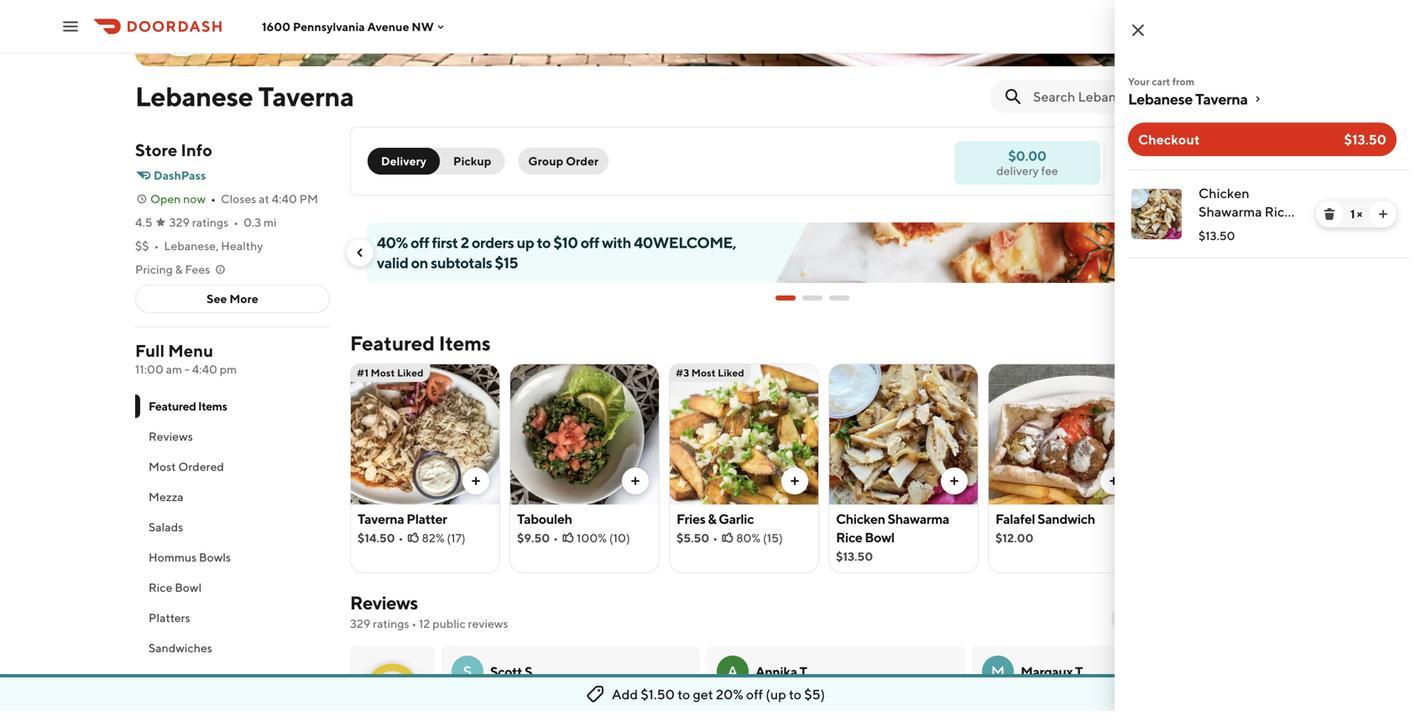 Task type: locate. For each thing, give the bounding box(es) containing it.
0 vertical spatial rice
[[1265, 204, 1292, 220]]

s right scott
[[525, 664, 532, 680]]

to inside '40% off first 2 orders up to $10 off with 40welcome, valid on subtotals $15'
[[537, 233, 551, 251]]

0 horizontal spatial featured items
[[149, 399, 227, 413]]

20%
[[716, 686, 744, 702]]

your
[[1128, 76, 1150, 87]]

taverna
[[258, 81, 354, 112], [1196, 90, 1248, 108], [358, 511, 404, 527]]

$15
[[495, 254, 518, 272]]

2 horizontal spatial • doordash order
[[1087, 696, 1169, 708]]

82%
[[422, 531, 445, 545]]

fries & garlic
[[677, 511, 754, 527]]

close image
[[1128, 20, 1148, 40]]

most right #1
[[371, 367, 395, 379]]

$0.00
[[1008, 148, 1047, 164]]

add item to cart image
[[788, 474, 802, 488]]

& right fries
[[708, 511, 716, 527]]

0 vertical spatial featured items
[[350, 331, 491, 355]]

3 doordash from the left
[[1093, 696, 1139, 708]]

am
[[166, 362, 182, 376]]

$5.50
[[677, 531, 710, 545]]

t up "$5)"
[[800, 664, 807, 680]]

2 horizontal spatial most
[[691, 367, 716, 379]]

329 down reviews link
[[350, 617, 371, 630]]

lebanese taverna
[[135, 81, 354, 112], [1128, 90, 1248, 108]]

featured items down -
[[149, 399, 227, 413]]

bowl
[[1199, 222, 1229, 238], [865, 529, 895, 545], [175, 580, 202, 594]]

0 vertical spatial items
[[439, 331, 491, 355]]

0 horizontal spatial shawarma
[[888, 511, 949, 527]]

2 vertical spatial bowl
[[175, 580, 202, 594]]

1 horizontal spatial delivery
[[1147, 163, 1189, 177]]

1 horizontal spatial most
[[371, 367, 395, 379]]

rice right the (15)
[[836, 529, 863, 545]]

most for taverna
[[371, 367, 395, 379]]

1 horizontal spatial liked
[[718, 367, 744, 379]]

avenue
[[367, 20, 409, 33]]

remove item from cart image
[[1323, 207, 1336, 221]]

lebanese taverna up info
[[135, 81, 354, 112]]

1 horizontal spatial featured items
[[350, 331, 491, 355]]

0 horizontal spatial &
[[175, 262, 183, 276]]

lebanese taverna down from
[[1128, 90, 1248, 108]]

add item to cart image for tabouleh
[[629, 474, 642, 488]]

0 horizontal spatial items
[[198, 399, 227, 413]]

0 horizontal spatial chicken
[[836, 511, 885, 527]]

open menu image
[[60, 16, 81, 37]]

ratings
[[192, 215, 229, 229], [373, 617, 409, 630]]

shawarma inside chicken shawarma rice bowl $13.50
[[888, 511, 949, 527]]

Delivery radio
[[368, 148, 440, 175]]

1 horizontal spatial shawarma
[[1199, 204, 1262, 220]]

off
[[411, 233, 429, 251], [581, 233, 599, 251], [746, 686, 763, 702]]

2 liked from the left
[[718, 367, 744, 379]]

0.3
[[244, 215, 261, 229]]

0 horizontal spatial t
[[800, 664, 807, 680]]

subtotals
[[431, 254, 492, 272]]

2 t from the left
[[1075, 664, 1083, 680]]

0 horizontal spatial doordash
[[564, 696, 610, 708]]

1 horizontal spatial lebanese taverna
[[1128, 90, 1248, 108]]

reviews for reviews
[[149, 429, 193, 443]]

s
[[463, 662, 472, 680], [525, 664, 532, 680]]

rice inside chicken shawarma rice bowl
[[1265, 204, 1292, 220]]

40welcome,
[[634, 233, 736, 251]]

0 vertical spatial chicken
[[1199, 185, 1250, 201]]

1 t from the left
[[800, 664, 807, 680]]

1 vertical spatial shawarma
[[888, 511, 949, 527]]

to left get
[[678, 686, 690, 702]]

liked down featured items heading
[[397, 367, 424, 379]]

2 • doordash order from the left
[[826, 696, 908, 708]]

taverna down pennsylvania in the left top of the page
[[258, 81, 354, 112]]

1 vertical spatial featured items
[[149, 399, 227, 413]]

salads button
[[135, 512, 330, 542]]

1 horizontal spatial bowl
[[865, 529, 895, 545]]

rice inside rice bowl button
[[149, 580, 172, 594]]

1 vertical spatial bowl
[[865, 529, 895, 545]]

items up reviews "button"
[[198, 399, 227, 413]]

11:00
[[135, 362, 164, 376]]

full
[[135, 341, 165, 361]]

1 horizontal spatial 329
[[350, 617, 371, 630]]

12
[[419, 617, 430, 630]]

taverna platter
[[358, 511, 447, 527]]

0 vertical spatial ratings
[[192, 215, 229, 229]]

off right $10
[[581, 233, 599, 251]]

0 horizontal spatial most
[[149, 460, 176, 473]]

0 horizontal spatial off
[[411, 233, 429, 251]]

1 vertical spatial rice
[[836, 529, 863, 545]]

1 vertical spatial &
[[708, 511, 716, 527]]

4:40 right -
[[192, 362, 217, 376]]

2 horizontal spatial rice
[[1265, 204, 1292, 220]]

1 horizontal spatial chicken
[[1199, 185, 1250, 201]]

reviews inside "button"
[[149, 429, 193, 443]]

select promotional banner element
[[776, 283, 850, 313]]

most ordered
[[149, 460, 224, 473]]

4 add item to cart image from the left
[[1107, 474, 1121, 488]]

0 horizontal spatial delivery
[[997, 164, 1039, 178]]

& inside button
[[175, 262, 183, 276]]

3 add item to cart image from the left
[[948, 474, 961, 488]]

2 add item to cart image from the left
[[629, 474, 642, 488]]

$$
[[135, 239, 149, 253]]

0 vertical spatial $13.50
[[1344, 131, 1387, 147]]

• closes at 4:40 pm
[[211, 192, 318, 206]]

delivery down checkout
[[1147, 163, 1189, 177]]

2 vertical spatial $13.50
[[836, 549, 873, 563]]

-
[[185, 362, 190, 376]]

rice for chicken shawarma rice bowl $13.50
[[836, 529, 863, 545]]

0 horizontal spatial $13.50
[[836, 549, 873, 563]]

taverna up $14.50
[[358, 511, 404, 527]]

1 vertical spatial featured
[[149, 399, 196, 413]]

&
[[175, 262, 183, 276], [708, 511, 716, 527]]

tabouleh image
[[510, 363, 659, 505]]

0 vertical spatial shawarma
[[1199, 204, 1262, 220]]

to right (up
[[789, 686, 802, 702]]

0 horizontal spatial • doordash order
[[557, 696, 639, 708]]

rice up next button of carousel icon
[[1265, 204, 1292, 220]]

lebanese down cart
[[1128, 90, 1193, 108]]

0 horizontal spatial liked
[[397, 367, 424, 379]]

1 horizontal spatial featured
[[350, 331, 435, 355]]

liked
[[397, 367, 424, 379], [718, 367, 744, 379]]

$14.50
[[358, 531, 395, 545]]

pricing & fees button
[[135, 261, 227, 278]]

1600 pennsylvania avenue nw
[[262, 20, 434, 33]]

see
[[207, 292, 227, 306]]

• inside reviews 329 ratings • 12 public reviews
[[412, 617, 417, 630]]

0 vertical spatial reviews
[[149, 429, 193, 443]]

1 vertical spatial ratings
[[373, 617, 409, 630]]

1/30/22
[[787, 696, 825, 708]]

most right #3
[[691, 367, 716, 379]]

1 vertical spatial chicken shawarma rice bowl image
[[829, 363, 978, 505]]

chicken inside chicken shawarma rice bowl $13.50
[[836, 511, 885, 527]]

add
[[612, 686, 638, 702]]

& left fees
[[175, 262, 183, 276]]

delivery inside 20 min delivery time
[[1147, 163, 1189, 177]]

sandwiches
[[149, 641, 212, 655]]

1 horizontal spatial doordash
[[833, 696, 879, 708]]

0 horizontal spatial rice
[[149, 580, 172, 594]]

order methods option group
[[368, 148, 505, 175]]

from
[[1172, 76, 1195, 87]]

1 horizontal spatial 4:40
[[272, 192, 297, 206]]

1 horizontal spatial &
[[708, 511, 716, 527]]

reviews down $14.50
[[350, 592, 418, 614]]

bowl inside chicken shawarma rice bowl
[[1199, 222, 1229, 238]]

ratings up $$ • lebanese, healthy
[[192, 215, 229, 229]]

1 horizontal spatial items
[[439, 331, 491, 355]]

most
[[371, 367, 395, 379], [691, 367, 716, 379], [149, 460, 176, 473]]

annika
[[755, 664, 797, 680]]

0 horizontal spatial 329
[[169, 215, 190, 229]]

doordash for m
[[1093, 696, 1139, 708]]

329 ratings •
[[169, 215, 238, 229]]

#3
[[676, 367, 689, 379]]

2 horizontal spatial bowl
[[1199, 222, 1229, 238]]

reviews up the most ordered
[[149, 429, 193, 443]]

delivery
[[1147, 163, 1189, 177], [997, 164, 1039, 178]]

1 vertical spatial reviews
[[350, 592, 418, 614]]

see more
[[207, 292, 258, 306]]

off left (up
[[746, 686, 763, 702]]

liked for &
[[718, 367, 744, 379]]

2 doordash from the left
[[833, 696, 879, 708]]

0 horizontal spatial bowl
[[175, 580, 202, 594]]

shawarma
[[1199, 204, 1262, 220], [888, 511, 949, 527]]

pricing & fees
[[135, 262, 210, 276]]

chicken shawarma rice bowl
[[1199, 185, 1292, 238]]

1 vertical spatial 4:40
[[192, 362, 217, 376]]

featured items up the #1 most liked
[[350, 331, 491, 355]]

rice for chicken shawarma rice bowl
[[1265, 204, 1292, 220]]

chicken shawarma rice bowl image
[[1132, 189, 1182, 239], [829, 363, 978, 505]]

get
[[693, 686, 713, 702]]

0 vertical spatial chicken shawarma rice bowl image
[[1132, 189, 1182, 239]]

chicken inside chicken shawarma rice bowl
[[1199, 185, 1250, 201]]

0 horizontal spatial ratings
[[192, 215, 229, 229]]

liked for platter
[[397, 367, 424, 379]]

×
[[1357, 207, 1362, 221]]

1 horizontal spatial rice
[[836, 529, 863, 545]]

ratings down reviews link
[[373, 617, 409, 630]]

20 min delivery time
[[1147, 148, 1216, 177]]

liked right #3
[[718, 367, 744, 379]]

0 vertical spatial &
[[175, 262, 183, 276]]

now
[[183, 192, 206, 206]]

1 horizontal spatial ratings
[[373, 617, 409, 630]]

& for fees
[[175, 262, 183, 276]]

(17)
[[447, 531, 466, 545]]

40% off first 2 orders up to $10 off with 40welcome, valid on subtotals $15
[[377, 233, 736, 272]]

(10)
[[609, 531, 630, 545]]

1 horizontal spatial $13.50
[[1199, 229, 1235, 243]]

0 horizontal spatial s
[[463, 662, 472, 680]]

0 horizontal spatial 4:40
[[192, 362, 217, 376]]

m
[[991, 662, 1005, 680]]

4:40
[[272, 192, 297, 206], [192, 362, 217, 376]]

hommus bowls
[[149, 550, 231, 564]]

$13.50 for checkout
[[1344, 131, 1387, 147]]

valid
[[377, 254, 408, 272]]

2 vertical spatial rice
[[149, 580, 172, 594]]

329 down open now
[[169, 215, 190, 229]]

chicken for chicken shawarma rice bowl
[[1199, 185, 1250, 201]]

1 vertical spatial chicken
[[836, 511, 885, 527]]

store info
[[135, 140, 212, 160]]

hommus bowls button
[[135, 542, 330, 573]]

0 horizontal spatial chicken shawarma rice bowl image
[[829, 363, 978, 505]]

rice inside chicken shawarma rice bowl $13.50
[[836, 529, 863, 545]]

0 horizontal spatial to
[[537, 233, 551, 251]]

bowl for chicken shawarma rice bowl $13.50
[[865, 529, 895, 545]]

your cart from
[[1128, 76, 1195, 87]]

more
[[229, 292, 258, 306]]

lebanese up info
[[135, 81, 253, 112]]

order
[[566, 154, 599, 168], [612, 696, 639, 708], [881, 696, 908, 708], [1141, 696, 1169, 708]]

taverna up min
[[1196, 90, 1248, 108]]

1 horizontal spatial t
[[1075, 664, 1083, 680]]

1 • doordash order from the left
[[557, 696, 639, 708]]

fee
[[1041, 164, 1058, 178]]

ordered
[[178, 460, 224, 473]]

rice
[[1265, 204, 1292, 220], [836, 529, 863, 545], [149, 580, 172, 594]]

lebanese taverna inside lebanese taverna link
[[1128, 90, 1248, 108]]

taverna platter image
[[351, 363, 499, 505]]

s left scott
[[463, 662, 472, 680]]

falafel sandwich $12.00
[[996, 511, 1095, 545]]

doordash
[[564, 696, 610, 708], [833, 696, 879, 708], [1093, 696, 1139, 708]]

featured down am
[[149, 399, 196, 413]]

1600
[[262, 20, 291, 33]]

lebanese
[[135, 81, 253, 112], [1128, 90, 1193, 108]]

2 horizontal spatial $13.50
[[1344, 131, 1387, 147]]

off up on
[[411, 233, 429, 251]]

on
[[411, 254, 428, 272]]

with
[[602, 233, 631, 251]]

2 horizontal spatial doordash
[[1093, 696, 1139, 708]]

featured up the #1 most liked
[[350, 331, 435, 355]]

1 vertical spatial $13.50
[[1199, 229, 1235, 243]]

t right margaux at the right of page
[[1075, 664, 1083, 680]]

3 • doordash order from the left
[[1087, 696, 1169, 708]]

1 liked from the left
[[397, 367, 424, 379]]

add item to cart image
[[469, 474, 483, 488], [629, 474, 642, 488], [948, 474, 961, 488], [1107, 474, 1121, 488]]

featured
[[350, 331, 435, 355], [149, 399, 196, 413]]

doordash for s
[[564, 696, 610, 708]]

most up mezza
[[149, 460, 176, 473]]

0 vertical spatial 4:40
[[272, 192, 297, 206]]

bowl inside chicken shawarma rice bowl $13.50
[[865, 529, 895, 545]]

shawarma for chicken shawarma rice bowl
[[1199, 204, 1262, 220]]

0 vertical spatial featured
[[350, 331, 435, 355]]

1 horizontal spatial • doordash order
[[826, 696, 908, 708]]

0 horizontal spatial reviews
[[149, 429, 193, 443]]

1 horizontal spatial reviews
[[350, 592, 418, 614]]

1 horizontal spatial s
[[525, 664, 532, 680]]

2 horizontal spatial taverna
[[1196, 90, 1248, 108]]

1 vertical spatial 329
[[350, 617, 371, 630]]

reviews inside reviews 329 ratings • 12 public reviews
[[350, 592, 418, 614]]

delivery left 'fee'
[[997, 164, 1039, 178]]

rice up platters
[[149, 580, 172, 594]]

items down subtotals
[[439, 331, 491, 355]]

• doordash order for m
[[1087, 696, 1169, 708]]

1 doordash from the left
[[564, 696, 610, 708]]

4:40 right at
[[272, 192, 297, 206]]

& for garlic
[[708, 511, 716, 527]]

0 vertical spatial bowl
[[1199, 222, 1229, 238]]

shawarma inside chicken shawarma rice bowl
[[1199, 204, 1262, 220]]

to right 'up'
[[537, 233, 551, 251]]

1 vertical spatial items
[[198, 399, 227, 413]]

previous button of carousel image
[[353, 246, 367, 259]]



Task type: vqa. For each thing, say whether or not it's contained in the screenshot.
the rightmost 30
no



Task type: describe. For each thing, give the bounding box(es) containing it.
$13.50 inside chicken shawarma rice bowl $13.50
[[836, 549, 873, 563]]

sandwiches button
[[135, 633, 330, 663]]

2
[[461, 233, 469, 251]]

#1
[[357, 367, 369, 379]]

20
[[1160, 148, 1177, 164]]

fries
[[677, 511, 706, 527]]

100%
[[577, 531, 607, 545]]

full menu 11:00 am - 4:40 pm
[[135, 341, 237, 376]]

$13.50 for chicken shawarma rice bowl
[[1199, 229, 1235, 243]]

2 horizontal spatial off
[[746, 686, 763, 702]]

4.5
[[135, 215, 152, 229]]

rice bowl button
[[135, 573, 330, 603]]

scott s
[[490, 664, 532, 680]]

pricing
[[135, 262, 173, 276]]

ratings inside reviews 329 ratings • 12 public reviews
[[373, 617, 409, 630]]

0 horizontal spatial lebanese
[[135, 81, 253, 112]]

• doordash order for s
[[557, 696, 639, 708]]

see more button
[[136, 285, 329, 312]]

0 horizontal spatial taverna
[[258, 81, 354, 112]]

most inside button
[[149, 460, 176, 473]]

80%
[[736, 531, 761, 545]]

shawarma for chicken shawarma rice bowl $13.50
[[888, 511, 949, 527]]

platters
[[149, 611, 190, 625]]

most for fries
[[691, 367, 716, 379]]

329 inside reviews 329 ratings • 12 public reviews
[[350, 617, 371, 630]]

falafel sandwich image
[[989, 363, 1137, 505]]

$5)
[[804, 686, 825, 702]]

40%
[[377, 233, 408, 251]]

info
[[181, 140, 212, 160]]

2 horizontal spatial to
[[789, 686, 802, 702]]

featured inside heading
[[350, 331, 435, 355]]

$1.50
[[641, 686, 675, 702]]

platter
[[407, 511, 447, 527]]

lebanese taverna link
[[1128, 89, 1397, 109]]

reviews for reviews 329 ratings • 12 public reviews
[[350, 592, 418, 614]]

delivery
[[381, 154, 426, 168]]

a
[[727, 662, 738, 680]]

dashpass
[[154, 168, 206, 182]]

#3 most liked
[[676, 367, 744, 379]]

100% (10)
[[577, 531, 630, 545]]

items inside heading
[[439, 331, 491, 355]]

$0.00 delivery fee
[[997, 148, 1058, 178]]

reviews
[[468, 617, 508, 630]]

fees
[[185, 262, 210, 276]]

t for m
[[1075, 664, 1083, 680]]

open now
[[150, 192, 206, 206]]

first
[[432, 233, 458, 251]]

1 horizontal spatial lebanese
[[1128, 90, 1193, 108]]

Item Search search field
[[1033, 87, 1262, 106]]

add $1.50 to get 20% off (up to $5)
[[612, 686, 825, 702]]

next button of carousel image
[[1258, 246, 1272, 259]]

delivery inside $0.00 delivery fee
[[997, 164, 1039, 178]]

0 vertical spatial 329
[[169, 215, 190, 229]]

add one to cart image
[[1377, 207, 1390, 221]]

margaux t
[[1021, 664, 1083, 680]]

$9.50
[[517, 531, 550, 545]]

mi
[[264, 215, 277, 229]]

bowl inside rice bowl button
[[175, 580, 202, 594]]

order inside button
[[566, 154, 599, 168]]

rice bowl
[[149, 580, 202, 594]]

garlic
[[719, 511, 754, 527]]

lebanese,
[[164, 239, 219, 253]]

$10
[[553, 233, 578, 251]]

1 ×
[[1351, 207, 1362, 221]]

0 horizontal spatial featured
[[149, 399, 196, 413]]

chicken for chicken shawarma rice bowl $13.50
[[836, 511, 885, 527]]

most ordered button
[[135, 452, 330, 482]]

80% (15)
[[736, 531, 783, 545]]

$$ • lebanese, healthy
[[135, 239, 263, 253]]

at
[[259, 192, 269, 206]]

sandwich
[[1038, 511, 1095, 527]]

1
[[1351, 207, 1355, 221]]

margaux
[[1021, 664, 1073, 680]]

0.3 mi
[[244, 215, 277, 229]]

platters button
[[135, 603, 330, 633]]

cart
[[1152, 76, 1170, 87]]

pm
[[220, 362, 237, 376]]

1 horizontal spatial to
[[678, 686, 690, 702]]

fries & garlic image
[[670, 363, 818, 505]]

1 horizontal spatial taverna
[[358, 511, 404, 527]]

time
[[1191, 163, 1216, 177]]

closes
[[221, 192, 256, 206]]

up
[[517, 233, 534, 251]]

1 horizontal spatial chicken shawarma rice bowl image
[[1132, 189, 1182, 239]]

lebanese taverna image
[[150, 0, 214, 55]]

pm
[[299, 192, 318, 206]]

4:40 inside full menu 11:00 am - 4:40 pm
[[192, 362, 217, 376]]

min
[[1179, 148, 1202, 164]]

0 horizontal spatial lebanese taverna
[[135, 81, 354, 112]]

open
[[150, 192, 181, 206]]

(15)
[[763, 531, 783, 545]]

store
[[135, 140, 177, 160]]

nw
[[412, 20, 434, 33]]

mezza
[[149, 490, 184, 504]]

checkout
[[1138, 131, 1200, 147]]

reviews button
[[135, 421, 330, 452]]

mezza button
[[135, 482, 330, 512]]

add item to cart image for falafel sandwich
[[1107, 474, 1121, 488]]

add item to cart image for chicken shawarma rice bowl
[[948, 474, 961, 488]]

dessert
[[149, 671, 189, 685]]

t for a
[[800, 664, 807, 680]]

bowl for chicken shawarma rice bowl
[[1199, 222, 1229, 238]]

1600 pennsylvania avenue nw button
[[262, 20, 447, 33]]

healthy
[[221, 239, 263, 253]]

1 horizontal spatial off
[[581, 233, 599, 251]]

falafel
[[996, 511, 1035, 527]]

bowls
[[199, 550, 231, 564]]

Pickup radio
[[430, 148, 505, 175]]

#1 most liked
[[357, 367, 424, 379]]

1 add item to cart image from the left
[[469, 474, 483, 488]]

annika t
[[755, 664, 807, 680]]

hommus
[[149, 550, 197, 564]]

featured items heading
[[350, 330, 491, 357]]



